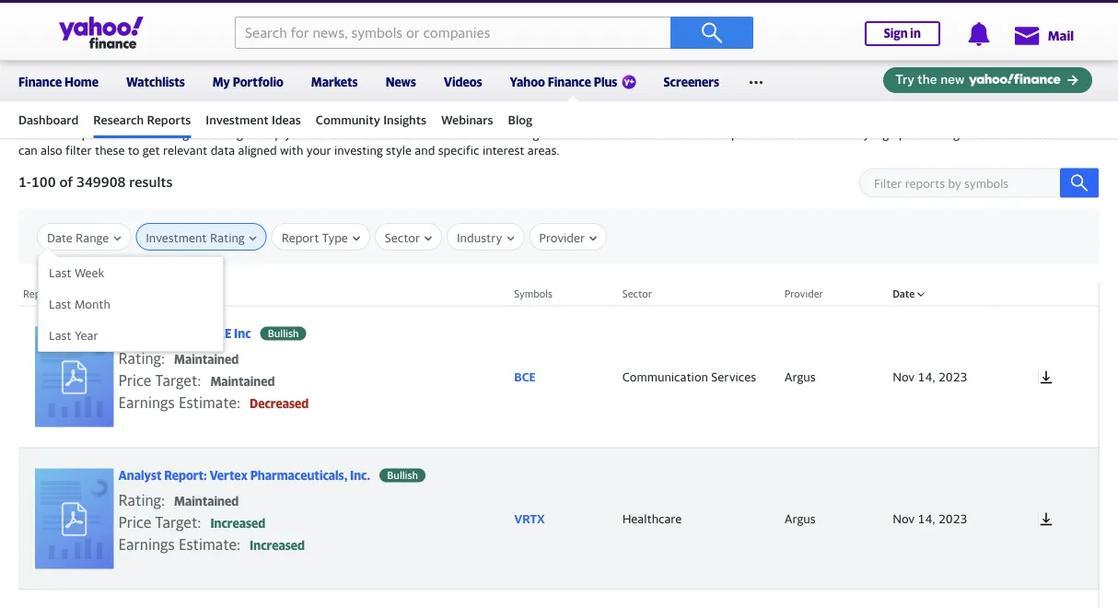 Task type: locate. For each thing, give the bounding box(es) containing it.
0 horizontal spatial bullish
[[268, 327, 299, 339]]

1 vertical spatial to
[[128, 143, 140, 158]]

premium yahoo finance logo image
[[622, 75, 636, 89]]

bce
[[210, 327, 232, 341], [515, 370, 536, 384]]

0 vertical spatial these
[[549, 127, 579, 141]]

1 report: from the top
[[164, 327, 207, 341]]

1 vertical spatial bullish
[[387, 469, 418, 481]]

your
[[307, 143, 331, 158]]

0 vertical spatial nov
[[893, 369, 915, 384]]

nov for rating : maintained price target: increased earnings estimate: increased
[[893, 511, 915, 526]]

report:
[[164, 327, 207, 341], [164, 468, 207, 483]]

1 horizontal spatial to
[[582, 127, 594, 141]]

analyst right analyst report: vertex pharmaceuticals, inc. image on the left
[[118, 468, 162, 483]]

industry button
[[457, 224, 515, 252]]

bce left inc
[[210, 327, 232, 341]]

1 vertical spatial price
[[118, 514, 152, 531]]

vrtx
[[515, 512, 545, 526]]

0 vertical spatial nov 14, 2023
[[893, 369, 968, 384]]

1 vertical spatial analyst
[[118, 468, 162, 483]]

1 2023 from the top
[[939, 369, 968, 384]]

1 vertical spatial these
[[95, 143, 125, 158]]

last up report name
[[49, 265, 71, 280]]

understand
[[597, 127, 659, 141]]

reports
[[94, 97, 156, 117], [147, 112, 191, 127]]

14, for rating : maintained price target: maintained earnings estimate: decreased
[[918, 369, 936, 384]]

Search for news, symbols or companies text field
[[235, 17, 671, 49]]

report type button
[[282, 224, 360, 252]]

target: inside the rating : maintained price target: increased earnings estimate: increased
[[155, 514, 201, 531]]

0 vertical spatial :
[[161, 350, 165, 367]]

rating right analyst report: vertex pharmaceuticals, inc. image on the left
[[118, 492, 161, 509]]

last year
[[49, 328, 98, 342]]

report: up rating : maintained price target: maintained earnings estimate: decreased
[[164, 327, 207, 341]]

0 vertical spatial price
[[118, 372, 152, 389]]

2 vertical spatial argus
[[785, 511, 816, 526]]

2 14, from the top
[[918, 511, 936, 526]]

1 rating from the top
[[118, 350, 161, 367]]

1 vertical spatial 2023
[[939, 511, 968, 526]]

to left understand at the top right of the page
[[582, 127, 594, 141]]

yahoo
[[510, 75, 546, 89]]

bce down symbols in the left top of the page
[[515, 370, 536, 384]]

0 horizontal spatial investment
[[146, 230, 207, 245]]

1 : from the top
[[161, 350, 165, 367]]

year
[[75, 328, 98, 342]]

last month button
[[39, 288, 223, 320]]

dow
[[200, 15, 224, 29]]

you
[[1062, 127, 1082, 141]]

filter
[[65, 143, 92, 158]]

3 last from the top
[[49, 328, 71, 342]]

symbols
[[515, 288, 553, 300]]

sign in
[[884, 26, 921, 41]]

these
[[549, 127, 579, 141], [95, 143, 125, 158]]

1 vertical spatial increased
[[250, 539, 305, 553]]

date
[[47, 230, 73, 245], [893, 288, 915, 300]]

2 earnings from the top
[[118, 536, 175, 553]]

2 2023 from the top
[[939, 511, 968, 526]]

investment ideas link
[[206, 104, 301, 135]]

finance up dashboard
[[18, 75, 62, 89]]

rating down analyst report: bce inc
[[118, 350, 161, 367]]

maintained for rating : maintained price target: increased earnings estimate: increased
[[174, 494, 239, 509]]

1 horizontal spatial these
[[549, 127, 579, 141]]

russell 2000
[[562, 15, 633, 29]]

investment down insights
[[377, 127, 438, 141]]

to left the get at left
[[128, 143, 140, 158]]

0 vertical spatial date
[[47, 230, 73, 245]]

last left month
[[49, 297, 71, 311]]

community
[[316, 112, 381, 127]]

these down from
[[95, 143, 125, 158]]

price down last year button
[[118, 372, 152, 389]]

results
[[129, 173, 173, 190]]

bullish for rating : maintained price target: maintained earnings estimate: decreased
[[268, 327, 299, 339]]

notifications image
[[967, 22, 991, 46]]

and right "style"
[[415, 143, 435, 158]]

:
[[161, 350, 165, 367], [161, 492, 165, 509]]

month
[[75, 297, 111, 311]]

1 vertical spatial :
[[161, 492, 165, 509]]

make
[[308, 127, 337, 141]]

research up from
[[93, 112, 144, 127]]

provider element
[[776, 306, 884, 448], [776, 448, 884, 590], [776, 590, 884, 608]]

blog
[[508, 112, 533, 127]]

14, for rating : maintained price target: increased earnings estimate: increased
[[918, 511, 936, 526]]

2 rating from the top
[[118, 492, 161, 509]]

earnings inside the rating : maintained price target: increased earnings estimate: increased
[[118, 536, 175, 553]]

0 horizontal spatial bce
[[210, 327, 232, 341]]

1 vertical spatial 14,
[[918, 511, 936, 526]]

rating
[[210, 230, 245, 245]]

estimate: left decreased
[[179, 394, 241, 411]]

investment rating
[[146, 230, 245, 245]]

0 horizontal spatial these
[[95, 143, 125, 158]]

1 vertical spatial rating
[[118, 492, 161, 509]]

last left year
[[49, 328, 71, 342]]

provider button
[[539, 224, 597, 252]]

2 report: from the top
[[164, 468, 207, 483]]

0 vertical spatial 2023
[[939, 369, 968, 384]]

maintained up decreased
[[210, 374, 275, 389]]

2 price from the top
[[118, 514, 152, 531]]

1 nov 14, 2023 from the top
[[893, 369, 968, 384]]

3 provider element from the top
[[776, 590, 884, 608]]

1 target: from the top
[[155, 372, 201, 389]]

aligned
[[238, 143, 277, 158]]

research inside navigation
[[93, 112, 144, 127]]

1 horizontal spatial bullish
[[387, 469, 418, 481]]

0 vertical spatial rating
[[118, 350, 161, 367]]

last for last year
[[49, 328, 71, 342]]

bullish right inc
[[268, 327, 299, 339]]

navigation
[[0, 58, 1119, 138]]

investment left ideas.
[[963, 127, 1024, 141]]

investing
[[335, 143, 383, 158]]

estimate: inside the rating : maintained price target: increased earnings estimate: increased
[[179, 536, 241, 553]]

1 nov from the top
[[893, 369, 915, 384]]

target: inside rating : maintained price target: maintained earnings estimate: decreased
[[155, 372, 201, 389]]

range
[[76, 230, 109, 245]]

report: for rating : maintained price target: maintained earnings estimate: decreased
[[164, 327, 207, 341]]

earnings inside rating : maintained price target: maintained earnings estimate: decreased
[[118, 394, 175, 411]]

report name
[[23, 288, 85, 300]]

2 finance from the left
[[548, 75, 592, 89]]

price inside rating : maintained price target: maintained earnings estimate: decreased
[[118, 372, 152, 389]]

1 earnings from the top
[[118, 394, 175, 411]]

investment left rating
[[146, 230, 207, 245]]

and left identify
[[805, 127, 825, 141]]

0 vertical spatial report:
[[164, 327, 207, 341]]

0 vertical spatial maintained
[[174, 352, 239, 367]]

nov 14, 2023 for rating : maintained price target: maintained earnings estimate: decreased
[[893, 369, 968, 384]]

rating inside the rating : maintained price target: increased earnings estimate: increased
[[118, 492, 161, 509]]

navigation containing finance home
[[0, 58, 1119, 138]]

2 : from the top
[[161, 492, 165, 509]]

1 horizontal spatial bce
[[515, 370, 536, 384]]

1 vertical spatial target:
[[155, 514, 201, 531]]

1 analyst from the top
[[118, 327, 162, 341]]

portfolio
[[233, 75, 284, 89]]

from
[[114, 127, 141, 141]]

target: down analyst report: vertex pharmaceuticals, inc.
[[155, 514, 201, 531]]

: down analyst report: vertex pharmaceuticals, inc.
[[161, 492, 165, 509]]

2 provider element from the top
[[776, 448, 884, 590]]

1 vertical spatial bce
[[515, 370, 536, 384]]

nasdaq
[[381, 15, 423, 29]]

dashboard
[[18, 112, 79, 127]]

argus
[[224, 127, 256, 141], [785, 369, 816, 384], [785, 511, 816, 526]]

estimate: for rating : maintained price target: increased earnings estimate: increased
[[179, 536, 241, 553]]

decisions.
[[441, 127, 494, 141]]

target: down analyst report: bce inc
[[155, 372, 201, 389]]

reports up morningstar
[[147, 112, 191, 127]]

1 provider element from the top
[[776, 306, 884, 448]]

date inside button
[[47, 230, 73, 245]]

target:
[[155, 372, 201, 389], [155, 514, 201, 531]]

ideas.
[[1027, 127, 1058, 141]]

finance home
[[18, 75, 99, 89]]

1 14, from the top
[[918, 369, 936, 384]]

date range
[[47, 230, 109, 245]]

research down the finance home
[[18, 97, 90, 117]]

: inside rating : maintained price target: maintained earnings estimate: decreased
[[161, 350, 165, 367]]

1 vertical spatial and
[[415, 143, 435, 158]]

0 horizontal spatial finance
[[18, 75, 62, 89]]

price for rating : maintained price target: increased earnings estimate: increased
[[118, 514, 152, 531]]

1 vertical spatial nov
[[893, 511, 915, 526]]

research reports link
[[93, 104, 191, 135]]

watchlists link
[[126, 63, 185, 98]]

analyst report: bce inc
[[118, 327, 251, 341]]

report: left vertex
[[164, 468, 207, 483]]

0 vertical spatial bullish
[[268, 327, 299, 339]]

estimate: inside rating : maintained price target: maintained earnings estimate: decreased
[[179, 394, 241, 411]]

rating : maintained price target: maintained earnings estimate: decreased
[[118, 350, 309, 411]]

community insights link
[[316, 104, 427, 135]]

1 vertical spatial last
[[49, 297, 71, 311]]

earnings for rating : maintained price target: increased earnings estimate: increased
[[118, 536, 175, 553]]

research
[[18, 97, 90, 117], [93, 112, 144, 127], [18, 127, 68, 141]]

earnings
[[118, 394, 175, 411], [118, 536, 175, 553]]

date for date range
[[47, 230, 73, 245]]

last year button
[[39, 320, 223, 351]]

500
[[43, 15, 65, 29]]

analyst down last month button
[[118, 327, 162, 341]]

markets
[[311, 75, 358, 89]]

maintained for rating : maintained price target: maintained earnings estimate: decreased
[[174, 352, 239, 367]]

0 horizontal spatial to
[[128, 143, 140, 158]]

next image
[[1076, 26, 1104, 53]]

research down dashboard
[[18, 127, 68, 141]]

0 vertical spatial bce
[[210, 327, 232, 341]]

1 vertical spatial maintained
[[210, 374, 275, 389]]

estimate: down vertex
[[179, 536, 241, 553]]

1 horizontal spatial finance
[[548, 75, 592, 89]]

and
[[805, 127, 825, 141], [415, 143, 435, 158]]

2 target: from the top
[[155, 514, 201, 531]]

1 estimate: from the top
[[179, 394, 241, 411]]

report type
[[282, 230, 348, 245]]

: down analyst report: bce inc
[[161, 350, 165, 367]]

target: for rating : maintained price target: increased earnings estimate: increased
[[155, 514, 201, 531]]

price inside the rating : maintained price target: increased earnings estimate: increased
[[118, 514, 152, 531]]

1 vertical spatial date
[[893, 288, 915, 300]]

2 estimate: from the top
[[179, 536, 241, 553]]

estimate:
[[179, 394, 241, 411], [179, 536, 241, 553]]

1 vertical spatial nov 14, 2023
[[893, 511, 968, 526]]

0 horizontal spatial date
[[47, 230, 73, 245]]

earnings right analyst report: vertex pharmaceuticals, inc. image on the left
[[118, 536, 175, 553]]

bullish
[[268, 327, 299, 339], [387, 469, 418, 481]]

1 finance from the left
[[18, 75, 62, 89]]

maintained down analyst report: bce inc
[[174, 352, 239, 367]]

2 analyst from the top
[[118, 468, 162, 483]]

bullish right inc.
[[387, 469, 418, 481]]

date for date
[[893, 288, 915, 300]]

2 nov from the top
[[893, 511, 915, 526]]

0 horizontal spatial and
[[415, 143, 435, 158]]

: for rating : maintained price target: maintained earnings estimate: decreased
[[161, 350, 165, 367]]

1 vertical spatial earnings
[[118, 536, 175, 553]]

2 vertical spatial last
[[49, 328, 71, 342]]

1 vertical spatial estimate:
[[179, 536, 241, 553]]

rating inside rating : maintained price target: maintained earnings estimate: decreased
[[118, 350, 161, 367]]

0 vertical spatial earnings
[[118, 394, 175, 411]]

0 vertical spatial last
[[49, 265, 71, 280]]

vrtx link
[[515, 512, 604, 526]]

1 vertical spatial argus
[[785, 369, 816, 384]]

0 vertical spatial and
[[805, 127, 825, 141]]

report
[[282, 230, 319, 245]]

0 vertical spatial estimate:
[[179, 394, 241, 411]]

pharmaceuticals,
[[250, 468, 348, 483]]

also
[[41, 143, 62, 158]]

research inside research reports from morningstar & argus help you make better investment decisions. leverage these to understand future stock performance and identify high performing investment ideas. you can also filter these to get relevant data aligned with your investing style and specific interest areas.
[[18, 127, 68, 141]]

1 last from the top
[[49, 265, 71, 280]]

to
[[582, 127, 594, 141], [128, 143, 140, 158]]

: inside the rating : maintained price target: increased earnings estimate: increased
[[161, 492, 165, 509]]

1 price from the top
[[118, 372, 152, 389]]

maintained inside the rating : maintained price target: increased earnings estimate: increased
[[174, 494, 239, 509]]

decreased
[[250, 397, 309, 411]]

0 vertical spatial target:
[[155, 372, 201, 389]]

yahoo finance plus link
[[510, 63, 636, 101]]

1 horizontal spatial date
[[893, 288, 915, 300]]

research reports up from
[[93, 112, 191, 127]]

provider
[[785, 288, 824, 300]]

1 vertical spatial report:
[[164, 468, 207, 483]]

0 vertical spatial argus
[[224, 127, 256, 141]]

dow 30
[[200, 15, 242, 29]]

0 vertical spatial analyst
[[118, 327, 162, 341]]

of
[[59, 173, 73, 190]]

increased down analyst report: vertex pharmaceuticals, inc.
[[210, 516, 266, 531]]

research reports down home
[[18, 97, 156, 117]]

2 last from the top
[[49, 297, 71, 311]]

maintained down vertex
[[174, 494, 239, 509]]

investment rating button
[[146, 224, 257, 252]]

2 nov 14, 2023 from the top
[[893, 511, 968, 526]]

try the new yahoo finance image
[[884, 67, 1093, 93]]

finance left "plus"
[[548, 75, 592, 89]]

price right analyst report: vertex pharmaceuticals, inc. image on the left
[[118, 514, 152, 531]]

earnings down last year button
[[118, 394, 175, 411]]

these up areas.
[[549, 127, 579, 141]]

0 vertical spatial 14,
[[918, 369, 936, 384]]

2 vertical spatial maintained
[[174, 494, 239, 509]]

increased up "report name" element on the bottom left of the page
[[250, 539, 305, 553]]



Task type: describe. For each thing, give the bounding box(es) containing it.
analyst for rating : maintained price target: maintained earnings estimate: decreased
[[118, 327, 162, 341]]

crude oil link
[[744, 15, 794, 29]]

report name element
[[18, 590, 505, 608]]

dashboard link
[[18, 104, 79, 135]]

relevant
[[163, 143, 208, 158]]

stock
[[699, 127, 729, 141]]

week
[[75, 265, 105, 280]]

my
[[213, 75, 230, 89]]

high
[[873, 127, 896, 141]]

services
[[712, 370, 757, 384]]

provider element for rating : maintained price target: increased earnings estimate: increased
[[776, 448, 884, 590]]

analyst report: vertex pharmaceuticals, inc.
[[118, 468, 371, 483]]

: for rating : maintained price target: increased earnings estimate: increased
[[161, 492, 165, 509]]

industry
[[457, 230, 503, 245]]

videos
[[444, 75, 483, 89]]

1 horizontal spatial investment
[[377, 127, 438, 141]]

webinars
[[442, 112, 494, 127]]

Filter reports by symbols text field
[[860, 168, 1090, 198]]

communication services
[[623, 370, 757, 384]]

target: for rating : maintained price target: maintained earnings estimate: decreased
[[155, 372, 201, 389]]

leverage
[[498, 127, 546, 141]]

last month
[[49, 297, 111, 311]]

sector
[[623, 288, 653, 300]]

you
[[285, 127, 305, 141]]

date element
[[884, 590, 992, 608]]

rating for rating : maintained price target: maintained earnings estimate: decreased
[[118, 350, 161, 367]]

argus for rating : maintained price target: maintained earnings estimate: decreased
[[785, 369, 816, 384]]

performing
[[899, 127, 960, 141]]

s&p 500 link
[[18, 15, 65, 29]]

identify
[[828, 127, 870, 141]]

100
[[31, 173, 56, 190]]

finance home link
[[18, 63, 99, 98]]

mail link
[[1014, 18, 1075, 52]]

0 vertical spatial increased
[[210, 516, 266, 531]]

data
[[211, 143, 235, 158]]

2023 for rating : maintained price target: increased earnings estimate: increased
[[939, 511, 968, 526]]

rating for rating : maintained price target: increased earnings estimate: increased
[[118, 492, 161, 509]]

name
[[57, 288, 85, 300]]

s&p
[[18, 15, 41, 29]]

0 vertical spatial to
[[582, 127, 594, 141]]

report
[[23, 288, 55, 300]]

inc.
[[350, 468, 371, 483]]

349908
[[76, 173, 126, 190]]

&
[[213, 127, 221, 141]]

watchlists
[[126, 75, 185, 89]]

s&p 500
[[18, 15, 65, 29]]

in
[[911, 26, 921, 41]]

home
[[65, 75, 99, 89]]

provider element for rating : maintained price target: maintained earnings estimate: decreased
[[776, 306, 884, 448]]

insights
[[384, 112, 427, 127]]

1-
[[18, 173, 31, 190]]

dow 30 link
[[200, 15, 242, 29]]

inc
[[234, 327, 251, 341]]

performance
[[732, 127, 802, 141]]

analyst report: vertex pharmaceuticals, inc. image
[[35, 468, 114, 569]]

reports inside navigation
[[147, 112, 191, 127]]

argus inside research reports from morningstar & argus help you make better investment decisions. leverage these to understand future stock performance and identify high performing investment ideas. you can also filter these to get relevant data aligned with your investing style and specific interest areas.
[[224, 127, 256, 141]]

argus for rating : maintained price target: increased earnings estimate: increased
[[785, 511, 816, 526]]

get
[[143, 143, 160, 158]]

30
[[227, 15, 242, 29]]

bce link
[[515, 370, 604, 384]]

previous image
[[1054, 26, 1082, 53]]

1 horizontal spatial and
[[805, 127, 825, 141]]

areas.
[[528, 143, 560, 158]]

2023 for rating : maintained price target: maintained earnings estimate: decreased
[[939, 369, 968, 384]]

analyst report: bce inc image
[[35, 327, 114, 427]]

webinars link
[[442, 104, 494, 135]]

communication
[[623, 370, 709, 384]]

date range button
[[47, 224, 121, 252]]

search image
[[701, 22, 723, 44]]

price for rating : maintained price target: maintained earnings estimate: decreased
[[118, 372, 152, 389]]

provider
[[539, 230, 585, 245]]

healthcare
[[623, 512, 682, 526]]

nov for rating : maintained price target: maintained earnings estimate: decreased
[[893, 369, 915, 384]]

news
[[386, 75, 416, 89]]

rating : maintained price target: increased earnings estimate: increased
[[118, 492, 305, 553]]

investment inside button
[[146, 230, 207, 245]]

earnings for rating : maintained price target: maintained earnings estimate: decreased
[[118, 394, 175, 411]]

reports
[[71, 127, 111, 141]]

crude oil
[[744, 15, 794, 29]]

analyst for rating : maintained price target: increased earnings estimate: increased
[[118, 468, 162, 483]]

research reports inside navigation
[[93, 112, 191, 127]]

nov 14, 2023 for rating : maintained price target: increased earnings estimate: increased
[[893, 511, 968, 526]]

sector
[[385, 230, 420, 245]]

estimate: for rating : maintained price target: maintained earnings estimate: decreased
[[179, 394, 241, 411]]

reports up from
[[94, 97, 156, 117]]

bullish for rating : maintained price target: increased earnings estimate: increased
[[387, 469, 418, 481]]

sector button
[[385, 224, 432, 252]]

research reports from morningstar & argus help you make better investment decisions. leverage these to understand future stock performance and identify high performing investment ideas. you can also filter these to get relevant data aligned with your investing style and specific interest areas.
[[18, 127, 1082, 158]]

1-100 of 349908 results
[[18, 173, 173, 190]]

screeners
[[664, 75, 720, 89]]

news link
[[386, 63, 416, 98]]

report: for rating : maintained price target: increased earnings estimate: increased
[[164, 468, 207, 483]]

my portfolio link
[[213, 63, 284, 98]]

symbols element
[[505, 590, 614, 608]]

sector element
[[614, 590, 776, 608]]

vertex
[[210, 468, 248, 483]]

2 horizontal spatial investment
[[963, 127, 1024, 141]]

better
[[340, 127, 374, 141]]

russell 2000 link
[[562, 15, 633, 29]]

last week button
[[39, 257, 223, 288]]

last for last week
[[49, 265, 71, 280]]

search image
[[1071, 174, 1089, 192]]

sign in link
[[865, 21, 941, 46]]

with
[[280, 143, 304, 158]]

community insights
[[316, 112, 427, 127]]

oil
[[779, 15, 794, 29]]

finance inside "link"
[[548, 75, 592, 89]]

yahoo finance plus
[[510, 75, 618, 89]]

nasdaq link
[[381, 15, 423, 29]]

last for last month
[[49, 297, 71, 311]]

videos link
[[444, 63, 483, 98]]



Task type: vqa. For each thing, say whether or not it's contained in the screenshot.
'Airlines'
no



